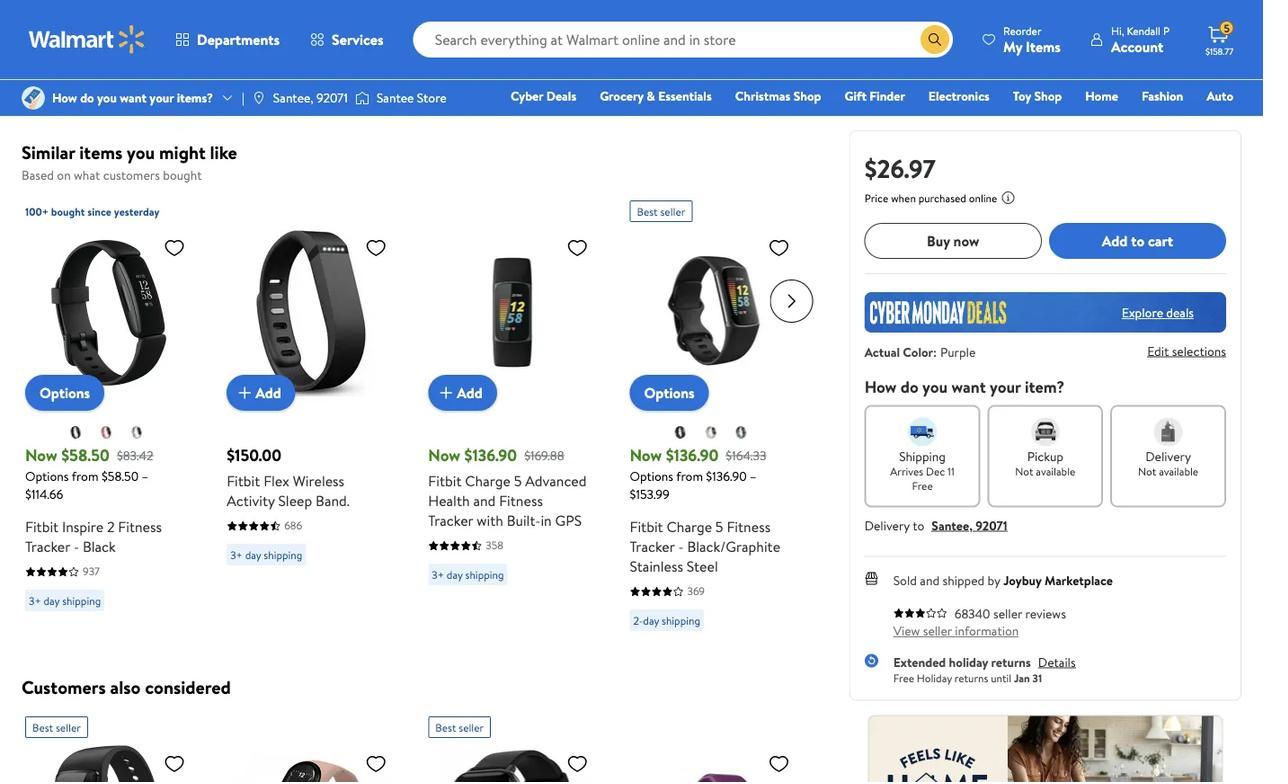 Task type: vqa. For each thing, say whether or not it's contained in the screenshot.
"tracker" inside the Fitbit Charge 5 Fitness Tracker - Black/Graphite Stainless Steel
yes



Task type: locate. For each thing, give the bounding box(es) containing it.
Walmart Site-Wide search field
[[413, 22, 953, 58]]

fitbit
[[227, 471, 260, 491], [428, 471, 462, 491], [25, 517, 59, 537], [630, 517, 663, 537]]

0 horizontal spatial santee,
[[273, 89, 314, 107]]

2 vertical spatial 3+
[[29, 593, 41, 608]]

free
[[912, 478, 933, 494], [893, 671, 914, 686]]

0 horizontal spatial tracker
[[25, 537, 70, 557]]

you for similar items you might like based on what customers bought
[[127, 139, 155, 165]]

you up customers
[[127, 139, 155, 165]]

holiday
[[949, 653, 988, 671]]

$136.90 inside now $136.90 $169.88 fitbit charge 5 advanced health and fitness tracker with built-in gps
[[464, 444, 517, 467]]

|
[[242, 89, 244, 107]]

holiday
[[917, 671, 952, 686]]

black/graphite
[[687, 537, 781, 557]]

on
[[257, 34, 270, 52], [268, 53, 282, 71], [36, 72, 50, 89], [57, 166, 71, 183]]

returns left "until"
[[955, 671, 988, 686]]

bought right 100+
[[51, 204, 85, 219]]

to inside the warranty information please be aware that the warranty terms on items offered for sale by third party marketplace sellers may differ from those displayed in this section (if any). to confirm warranty terms on an item offered for sale by a third party marketplace seller, please use the 'contact seller' feature on the third party marketplace seller's information page and request the item's warranty terms prior to purchase.
[[578, 72, 590, 89]]

prior
[[549, 72, 575, 89]]

0 vertical spatial do
[[80, 89, 94, 107]]

fitness for now $136.90
[[727, 517, 771, 537]]

&
[[647, 87, 655, 105]]

1 horizontal spatial for
[[372, 53, 388, 71]]

0 vertical spatial warranty
[[171, 34, 219, 52]]

shipping
[[899, 447, 946, 465]]

options up now $58.50 $83.42 options from $58.50 – $114.66
[[40, 383, 90, 403]]

purple
[[941, 343, 976, 361]]

0 horizontal spatial available
[[1036, 464, 1076, 479]]

0 horizontal spatial fitness
[[118, 517, 162, 537]]

similar items you might like based on what customers bought
[[22, 139, 237, 183]]

31
[[1033, 671, 1042, 686]]

– for now $136.90
[[750, 468, 757, 485]]

5 up steel on the right bottom
[[716, 517, 723, 537]]

not inside delivery not available
[[1138, 464, 1157, 479]]

available down intent image for pickup
[[1036, 464, 1076, 479]]

1 horizontal spatial now
[[428, 444, 460, 467]]

options inside now $58.50 $83.42 options from $58.50 – $114.66
[[25, 468, 69, 485]]

0 vertical spatial free
[[912, 478, 933, 494]]

1 available from the left
[[1036, 464, 1076, 479]]

yesterday
[[114, 204, 160, 219]]

confirm
[[137, 53, 180, 71]]

2 horizontal spatial third
[[440, 53, 466, 71]]

blue image
[[734, 425, 749, 440]]

and right health
[[473, 491, 496, 511]]

0 vertical spatial in
[[751, 34, 761, 52]]

delivery inside delivery not available
[[1146, 447, 1191, 465]]

3+ day shipping down 686
[[230, 547, 302, 562]]

want
[[120, 89, 147, 107], [952, 375, 986, 398]]

2 horizontal spatial best seller
[[637, 204, 685, 219]]

2 vertical spatial you
[[923, 375, 948, 398]]

and right the sold
[[920, 572, 940, 589]]

similar
[[22, 139, 75, 165]]

registry link
[[1018, 111, 1081, 131]]

items?
[[177, 89, 213, 107]]

0 vertical spatial 3+ day shipping
[[230, 547, 302, 562]]

not down intent image for delivery
[[1138, 464, 1157, 479]]

want for item?
[[952, 375, 986, 398]]

add to cart image for fitbit charge 5 advanced health and fitness tracker with built-in gps image
[[435, 382, 457, 404]]

purchase.
[[593, 72, 644, 89]]

you inside the similar items you might like based on what customers bought
[[127, 139, 155, 165]]

options link up white image
[[630, 375, 709, 411]]

0 vertical spatial and
[[341, 72, 360, 89]]

1 options link from the left
[[25, 375, 104, 411]]

68340
[[955, 605, 990, 622]]

$136.90
[[464, 444, 517, 467], [666, 444, 719, 467], [706, 468, 747, 485]]

1 horizontal spatial party
[[437, 34, 466, 52]]

white image
[[130, 425, 144, 440]]

walmart image
[[29, 25, 146, 54]]

available inside "pickup not available"
[[1036, 464, 1076, 479]]

1 vertical spatial $58.50
[[101, 468, 139, 485]]

$136.90 down white image
[[666, 444, 719, 467]]

1 horizontal spatial third
[[408, 34, 434, 52]]

shipping down 937
[[62, 593, 101, 608]]

marketplace down confirm
[[134, 72, 202, 89]]

- inside fitbit inspire 2 fitness tracker - black
[[74, 537, 79, 557]]

3+ day shipping down 937
[[29, 593, 101, 608]]

1 horizontal spatial add to cart image
[[435, 382, 457, 404]]

black image
[[68, 425, 83, 440], [673, 425, 687, 440]]

0 vertical spatial santee,
[[273, 89, 314, 107]]

fitness inside fitbit charge 5 fitness tracker - black/graphite stainless steel
[[727, 517, 771, 537]]

– inside now $136.90 $164.33 options from $136.90 – $153.99
[[750, 468, 757, 485]]

charge inside fitbit charge 5 fitness tracker - black/graphite stainless steel
[[667, 517, 712, 537]]

departments button
[[160, 18, 295, 61]]

1 horizontal spatial charge
[[667, 517, 712, 537]]

shop down the feature
[[794, 87, 821, 105]]

$169.88
[[524, 447, 564, 464]]

information up "that"
[[97, 9, 171, 29]]

best seller for findtime fitness tracker for android ios phone waterproof activity tracker pedometer step calories counter exercise sport smart watch for women men image
[[435, 719, 484, 735]]

party down to
[[103, 72, 131, 89]]

1 vertical spatial santee,
[[932, 517, 973, 534]]

1 vertical spatial items
[[79, 139, 122, 165]]

third up 'a'
[[408, 34, 434, 52]]

3+ down fitbit inspire 2 fitness tracker - black
[[29, 593, 41, 608]]

2 available from the left
[[1159, 464, 1199, 479]]

1 horizontal spatial shop
[[1034, 87, 1062, 105]]

$150.00
[[227, 444, 281, 467]]

day
[[245, 547, 261, 562], [447, 567, 463, 582], [44, 593, 60, 608], [643, 613, 659, 628]]

0 vertical spatial to
[[578, 72, 590, 89]]

bought inside the similar items you might like based on what customers bought
[[163, 166, 202, 183]]

free inside extended holiday returns details free holiday returns until jan 31
[[893, 671, 914, 686]]

now up $114.66
[[25, 444, 57, 467]]

to left santee, 92071 button
[[913, 517, 925, 534]]

sold
[[893, 572, 917, 589]]

1 vertical spatial in
[[541, 511, 552, 530]]

by left 'a'
[[415, 53, 428, 71]]

1 horizontal spatial not
[[1138, 464, 1157, 479]]

0 horizontal spatial returns
[[955, 671, 988, 686]]

in left "gps"
[[541, 511, 552, 530]]

offered
[[306, 34, 347, 52], [328, 53, 369, 71]]

actual color : purple
[[865, 343, 976, 361]]

1 – from the left
[[142, 468, 148, 485]]

want down 'purple' at the right of the page
[[952, 375, 986, 398]]

now inside now $136.90 $164.33 options from $136.90 – $153.99
[[630, 444, 662, 467]]

free for extended
[[893, 671, 914, 686]]

best seller for willful fitness tracker non bluetooth simple no app no phone needed waterproof fitness watch pedometer watch with steps calories counter sleep tracker for kids parents men women (black) image at bottom
[[32, 719, 81, 735]]

black image left pink image
[[68, 425, 83, 440]]

0 vertical spatial delivery
[[1146, 447, 1191, 465]]

shipping arrives dec 11 free
[[890, 447, 955, 494]]

0 vertical spatial charge
[[465, 471, 511, 491]]

3+ day shipping down 358
[[432, 567, 504, 582]]

and right page
[[341, 72, 360, 89]]

1 horizontal spatial in
[[751, 34, 761, 52]]

view seller information link
[[893, 622, 1019, 640]]

black image left white image
[[673, 425, 687, 440]]

2 add button from the left
[[428, 375, 497, 411]]

arrives
[[890, 464, 924, 479]]

now
[[25, 444, 57, 467], [428, 444, 460, 467], [630, 444, 662, 467]]

2 now from the left
[[428, 444, 460, 467]]

1 vertical spatial bought
[[51, 204, 85, 219]]

black image for $58.50
[[68, 425, 83, 440]]

0 horizontal spatial options link
[[25, 375, 104, 411]]

by left "joybuy"
[[988, 572, 1001, 589]]

2-day shipping
[[633, 613, 700, 628]]

1 horizontal spatial –
[[750, 468, 757, 485]]

2 horizontal spatial to
[[1131, 231, 1145, 251]]

band.
[[316, 491, 350, 511]]

santee, down 11
[[932, 517, 973, 534]]

shipping down 686
[[264, 547, 302, 562]]

from right $114.66
[[72, 468, 98, 485]]

2 horizontal spatial add
[[1102, 231, 1128, 251]]

fitness tracker, heart rate monitor activity tracker waterproof with sleep monitor, health exercise smart wristband image
[[227, 745, 394, 782]]

best
[[637, 204, 658, 219], [32, 719, 53, 735], [435, 719, 456, 735]]

online
[[969, 191, 997, 206]]

1 horizontal spatial you
[[127, 139, 155, 165]]

available inside delivery not available
[[1159, 464, 1199, 479]]

your for item?
[[990, 375, 1021, 398]]

now inside now $136.90 $169.88 fitbit charge 5 advanced health and fitness tracker with built-in gps
[[428, 444, 460, 467]]

shipping down 358
[[465, 567, 504, 582]]

3 now from the left
[[630, 444, 662, 467]]

– inside now $58.50 $83.42 options from $58.50 – $114.66
[[142, 468, 148, 485]]

5 up $158.77
[[1224, 20, 1230, 36]]

debit
[[1126, 112, 1157, 130]]

marketplace up reviews
[[1045, 572, 1113, 589]]

2 options link from the left
[[630, 375, 709, 411]]

2 horizontal spatial you
[[923, 375, 948, 398]]

1 add to cart image from the left
[[234, 382, 256, 404]]

1 horizontal spatial want
[[952, 375, 986, 398]]

92071 up 'sold and shipped by joybuy marketplace'
[[976, 517, 1008, 534]]

2 add to cart image from the left
[[435, 382, 457, 404]]

0 horizontal spatial your
[[150, 89, 174, 107]]

fitbit charge 5 advanced health and fitness tracker with built-in gps image
[[428, 229, 596, 397]]

item
[[301, 53, 325, 71]]

1 vertical spatial delivery
[[865, 517, 910, 534]]

- inside fitbit charge 5 fitness tracker - black/graphite stainless steel
[[678, 537, 684, 557]]

warranty right item's
[[463, 72, 511, 89]]

1 horizontal spatial items
[[273, 34, 303, 52]]

add to favorites list, fitbit charge 5 advanced health and fitness tracker with built-in gps image
[[567, 236, 588, 259]]

delivery to santee, 92071
[[865, 517, 1008, 534]]

available down intent image for delivery
[[1159, 464, 1199, 479]]

0 vertical spatial $58.50
[[61, 444, 110, 467]]

1 horizontal spatial how
[[865, 375, 897, 398]]

charge up steel on the right bottom
[[667, 517, 712, 537]]

intent image for shipping image
[[908, 418, 937, 446]]

add to favorites list, fitbit flex wireless activity sleep band. image
[[365, 236, 387, 259]]

third down (if
[[74, 72, 100, 89]]

1 vertical spatial and
[[473, 491, 496, 511]]

fitness right 2
[[118, 517, 162, 537]]

options
[[40, 383, 90, 403], [644, 383, 695, 403], [25, 468, 69, 485], [630, 468, 673, 485]]

0 horizontal spatial add button
[[227, 375, 296, 411]]

2 vertical spatial warranty
[[463, 72, 511, 89]]

fitbit inside fitbit charge 5 fitness tracker - black/graphite stainless steel
[[630, 517, 663, 537]]

2 – from the left
[[750, 468, 757, 485]]

fitness inside fitbit inspire 2 fitness tracker - black
[[118, 517, 162, 537]]

not inside "pickup not available"
[[1015, 464, 1034, 479]]

product group
[[25, 193, 192, 638], [227, 193, 394, 638], [428, 193, 596, 638], [630, 193, 797, 638], [25, 709, 192, 782], [428, 709, 596, 782]]

- left black
[[74, 537, 79, 557]]

0 horizontal spatial to
[[578, 72, 590, 89]]

2 horizontal spatial fitness
[[727, 517, 771, 537]]

1 horizontal spatial best
[[435, 719, 456, 735]]

shipping down 369 on the bottom right
[[662, 613, 700, 628]]

returns left 31
[[991, 653, 1031, 671]]

inspire
[[62, 517, 103, 537]]

terms
[[222, 34, 254, 52], [233, 53, 265, 71], [514, 72, 546, 89]]

0 horizontal spatial sale
[[369, 34, 390, 52]]

1 vertical spatial sale
[[391, 53, 412, 71]]

grocery & essentials
[[600, 87, 712, 105]]

- for $136.90
[[678, 537, 684, 557]]

gps
[[555, 511, 582, 530]]

information down an
[[244, 72, 308, 89]]

2 - from the left
[[678, 537, 684, 557]]

tracker inside now $136.90 $169.88 fitbit charge 5 advanced health and fitness tracker with built-in gps
[[428, 511, 473, 530]]

your
[[150, 89, 174, 107], [990, 375, 1021, 398]]

1 horizontal spatial -
[[678, 537, 684, 557]]

0 horizontal spatial 5
[[514, 471, 522, 491]]

 image for santee, 92071
[[252, 91, 266, 105]]

bought down might
[[163, 166, 202, 183]]

1 now from the left
[[25, 444, 57, 467]]

best for findtime fitness tracker for android ios phone waterproof activity tracker pedometer step calories counter exercise sport smart watch for women men image
[[435, 719, 456, 735]]

$136.90 for now $136.90 $169.88 fitbit charge 5 advanced health and fitness tracker with built-in gps
[[464, 444, 517, 467]]

want down to
[[120, 89, 147, 107]]

1 black image from the left
[[68, 425, 83, 440]]

2-
[[633, 613, 643, 628]]

from
[[635, 34, 662, 52], [72, 468, 98, 485], [676, 468, 703, 485]]

0 horizontal spatial now
[[25, 444, 57, 467]]

now up the '$153.99'
[[630, 444, 662, 467]]

tracker inside fitbit charge 5 fitness tracker - black/graphite stainless steel
[[630, 537, 675, 557]]

to left cart
[[1131, 231, 1145, 251]]

view
[[893, 622, 920, 640]]

1 horizontal spatial to
[[913, 517, 925, 534]]

warranty up seller's
[[183, 53, 231, 71]]

now inside now $58.50 $83.42 options from $58.50 – $114.66
[[25, 444, 57, 467]]

stainless
[[630, 557, 683, 576]]

$164.33
[[726, 447, 767, 464]]

2 vertical spatial to
[[913, 517, 925, 534]]

seller'
[[734, 53, 766, 71]]

2 not from the left
[[1138, 464, 1157, 479]]

third right 'a'
[[440, 53, 466, 71]]

1 shop from the left
[[794, 87, 821, 105]]

returns
[[991, 653, 1031, 671], [955, 671, 988, 686]]

day down activity
[[245, 547, 261, 562]]

0 vertical spatial your
[[150, 89, 174, 107]]

3+ down activity
[[230, 547, 243, 562]]

how down section
[[52, 89, 77, 107]]

santee, down an
[[273, 89, 314, 107]]

now up health
[[428, 444, 460, 467]]

2 horizontal spatial 3+ day shipping
[[432, 567, 504, 582]]

how down actual
[[865, 375, 897, 398]]

1 vertical spatial free
[[893, 671, 914, 686]]

day down stainless
[[643, 613, 659, 628]]

cyber deals
[[511, 87, 577, 105]]

0 vertical spatial sale
[[369, 34, 390, 52]]

how for how do you want your item?
[[865, 375, 897, 398]]

best seller
[[637, 204, 685, 219], [32, 719, 81, 735], [435, 719, 484, 735]]

1 - from the left
[[74, 537, 79, 557]]

flex
[[264, 471, 289, 491]]

displayed
[[698, 34, 748, 52]]

1 vertical spatial 5
[[514, 471, 522, 491]]

that
[[125, 34, 147, 52]]

add for fitbit flex wireless activity sleep band. image
[[256, 383, 281, 403]]

fitbit inspire 2 fitness tracker - black image
[[25, 229, 192, 397]]

2 black image from the left
[[673, 425, 687, 440]]

customers
[[103, 166, 160, 183]]

from inside now $58.50 $83.42 options from $58.50 – $114.66
[[72, 468, 98, 485]]

1 horizontal spatial add
[[457, 383, 483, 403]]

delivery
[[1146, 447, 1191, 465], [865, 517, 910, 534]]

 image
[[355, 89, 369, 107]]

explore deals
[[1122, 304, 1194, 321]]

68340 seller reviews
[[955, 605, 1066, 622]]

add to cart image for fitbit flex wireless activity sleep band. image
[[234, 382, 256, 404]]

fitness down $164.33
[[727, 517, 771, 537]]

items up what
[[79, 139, 122, 165]]

options link for $58.50
[[25, 375, 104, 411]]

0 horizontal spatial 92071
[[317, 89, 348, 107]]

1 add button from the left
[[227, 375, 296, 411]]

2 horizontal spatial tracker
[[630, 537, 675, 557]]

0 vertical spatial 92071
[[317, 89, 348, 107]]

you
[[97, 89, 117, 107], [127, 139, 155, 165], [923, 375, 948, 398]]

terms left prior
[[514, 72, 546, 89]]

2 horizontal spatial from
[[676, 468, 703, 485]]

–
[[142, 468, 148, 485], [750, 468, 757, 485]]

1 horizontal spatial bought
[[163, 166, 202, 183]]

1 vertical spatial information
[[244, 72, 308, 89]]

- left steel on the right bottom
[[678, 537, 684, 557]]

offered down services
[[328, 53, 369, 71]]

items up an
[[273, 34, 303, 52]]

from inside now $136.90 $164.33 options from $136.90 – $153.99
[[676, 468, 703, 485]]

walmart+
[[1180, 112, 1234, 130]]

offered up "item"
[[306, 34, 347, 52]]

0 horizontal spatial items
[[79, 139, 122, 165]]

Search search field
[[413, 22, 953, 58]]

2 vertical spatial 3+ day shipping
[[29, 593, 101, 608]]

cyber
[[511, 87, 543, 105]]

 image
[[22, 86, 45, 110], [252, 91, 266, 105]]

free inside shipping arrives dec 11 free
[[912, 478, 933, 494]]

1 vertical spatial to
[[1131, 231, 1145, 251]]

0 horizontal spatial you
[[97, 89, 117, 107]]

want for items?
[[120, 89, 147, 107]]

hi, kendall p account
[[1111, 23, 1170, 56]]

2
[[107, 517, 115, 537]]

 image down section
[[22, 86, 45, 110]]

not
[[1015, 464, 1034, 479], [1138, 464, 1157, 479]]

0 horizontal spatial how
[[52, 89, 77, 107]]

not down intent image for pickup
[[1015, 464, 1034, 479]]

0 vertical spatial 5
[[1224, 20, 1230, 36]]

product group containing $150.00
[[227, 193, 394, 638]]

charge up with
[[465, 471, 511, 491]]

0 horizontal spatial party
[[103, 72, 131, 89]]

937
[[83, 564, 100, 579]]

warranty information please be aware that the warranty terms on items offered for sale by third party marketplace sellers may differ from those displayed in this section (if any). to confirm warranty terms on an item offered for sale by a third party marketplace seller, please use the 'contact seller' feature on the third party marketplace seller's information page and request the item's warranty terms prior to purchase.
[[36, 9, 809, 89]]

0 horizontal spatial add to cart image
[[234, 382, 256, 404]]

party up item's
[[437, 34, 466, 52]]

options up inspire
[[25, 468, 69, 485]]

2 vertical spatial by
[[988, 572, 1001, 589]]

may
[[577, 34, 599, 52]]

free down shipping
[[912, 478, 933, 494]]

departments
[[197, 30, 280, 49]]

information up holiday
[[955, 622, 1019, 640]]

1 not from the left
[[1015, 464, 1034, 479]]

3+ down health
[[432, 567, 444, 582]]

add inside add to cart button
[[1102, 231, 1128, 251]]

fitness for now $58.50
[[118, 517, 162, 537]]

100+ bought since yesterday
[[25, 204, 160, 219]]

– down $164.33
[[750, 468, 757, 485]]

your left item?
[[990, 375, 1021, 398]]

add button for fitbit charge 5 advanced health and fitness tracker with built-in gps image
[[428, 375, 497, 411]]

fitbit charge 5 fitness tracker - black/graphite stainless steel image
[[630, 229, 797, 397]]

page
[[311, 72, 337, 89]]

tracker left with
[[428, 511, 473, 530]]

0 vertical spatial terms
[[222, 34, 254, 52]]

third
[[408, 34, 434, 52], [440, 53, 466, 71], [74, 72, 100, 89]]

add to favorites list, findtime fitness tracker for android ios phone waterproof activity tracker pedometer step calories counter exercise sport smart watch for women men image
[[567, 752, 588, 775]]

fitness down $169.88
[[499, 491, 543, 511]]

add to cart image
[[234, 382, 256, 404], [435, 382, 457, 404]]

1 horizontal spatial and
[[473, 491, 496, 511]]

– down $83.42
[[142, 468, 148, 485]]

terms down departments
[[233, 53, 265, 71]]

shop up "registry"
[[1034, 87, 1062, 105]]

store
[[417, 89, 447, 107]]

1 horizontal spatial 3+ day shipping
[[230, 547, 302, 562]]

from right the '$153.99'
[[676, 468, 703, 485]]

1 horizontal spatial do
[[901, 375, 919, 398]]

by up request
[[393, 34, 406, 52]]

$114.66
[[25, 485, 63, 503]]

price when purchased online
[[865, 191, 997, 206]]

5 left advanced
[[514, 471, 522, 491]]

intent image for delivery image
[[1154, 418, 1183, 446]]

next slide for similar items you might like list image
[[770, 280, 813, 323]]

charge
[[465, 471, 511, 491], [667, 517, 712, 537]]

your left items?
[[150, 89, 174, 107]]

do down color
[[901, 375, 919, 398]]

1 horizontal spatial options link
[[630, 375, 709, 411]]

fitbit inspire 2 fitness tracker - black
[[25, 517, 162, 557]]

tracker down the '$153.99'
[[630, 537, 675, 557]]

$58.50 down $83.42
[[101, 468, 139, 485]]

warranty up confirm
[[171, 34, 219, 52]]

add button
[[227, 375, 296, 411], [428, 375, 497, 411]]

terms up seller's
[[222, 34, 254, 52]]

do for how do you want your items?
[[80, 89, 94, 107]]

wireless
[[293, 471, 344, 491]]

 image right |
[[252, 91, 266, 105]]

$58.50 down pink image
[[61, 444, 110, 467]]

1 horizontal spatial your
[[990, 375, 1021, 398]]

to inside button
[[1131, 231, 1145, 251]]

tracker inside fitbit inspire 2 fitness tracker - black
[[25, 537, 70, 557]]

2 shop from the left
[[1034, 87, 1062, 105]]

$136.90 left $169.88
[[464, 444, 517, 467]]

you for how do you want your item?
[[923, 375, 948, 398]]

shop for christmas shop
[[794, 87, 821, 105]]

seller,
[[571, 53, 602, 71]]



Task type: describe. For each thing, give the bounding box(es) containing it.
since
[[88, 204, 111, 219]]

$150.00 fitbit flex wireless activity sleep band.
[[227, 444, 350, 511]]

gift finder
[[845, 87, 905, 105]]

add for fitbit charge 5 advanced health and fitness tracker with built-in gps image
[[457, 383, 483, 403]]

0 vertical spatial by
[[393, 34, 406, 52]]

shop for toy shop
[[1034, 87, 1062, 105]]

0 horizontal spatial for
[[350, 34, 366, 52]]

tracker for now $58.50
[[25, 537, 70, 557]]

and inside now $136.90 $169.88 fitbit charge 5 advanced health and fitness tracker with built-in gps
[[473, 491, 496, 511]]

differ
[[602, 34, 632, 52]]

from inside the warranty information please be aware that the warranty terms on items offered for sale by third party marketplace sellers may differ from those displayed in this section (if any). to confirm warranty terms on an item offered for sale by a third party marketplace seller, please use the 'contact seller' feature on the third party marketplace seller's information page and request the item's warranty terms prior to purchase.
[[635, 34, 662, 52]]

from for now $58.50
[[72, 468, 98, 485]]

now $58.50 $83.42 options from $58.50 – $114.66
[[25, 444, 153, 503]]

add to favorites list, fitbit inspire 2 fitness tracker - black image
[[164, 236, 185, 259]]

items inside the warranty information please be aware that the warranty terms on items offered for sale by third party marketplace sellers may differ from those displayed in this section (if any). to confirm warranty terms on an item offered for sale by a third party marketplace seller, please use the 'contact seller' feature on the third party marketplace seller's information page and request the item's warranty terms prior to purchase.
[[273, 34, 303, 52]]

how for how do you want your items?
[[52, 89, 77, 107]]

now $136.90 $164.33 options from $136.90 – $153.99
[[630, 444, 767, 503]]

add to cart
[[1102, 231, 1173, 251]]

finder
[[870, 87, 905, 105]]

findtime fitness tracker for android ios phone waterproof activity tracker pedometer step calories counter exercise sport smart watch for women men image
[[428, 745, 596, 782]]

the down the those
[[664, 53, 682, 71]]

available for delivery
[[1159, 464, 1199, 479]]

fashion link
[[1134, 86, 1192, 106]]

activity
[[227, 491, 275, 511]]

might
[[159, 139, 206, 165]]

the down section
[[53, 72, 71, 89]]

reorder my items
[[1003, 23, 1061, 56]]

one
[[1096, 112, 1123, 130]]

christmas
[[735, 87, 791, 105]]

1 horizontal spatial 92071
[[976, 517, 1008, 534]]

black image for $136.90
[[673, 425, 687, 440]]

5 inside now $136.90 $169.88 fitbit charge 5 advanced health and fitness tracker with built-in gps
[[514, 471, 522, 491]]

369
[[687, 584, 705, 599]]

one debit link
[[1088, 111, 1165, 131]]

2 vertical spatial third
[[74, 72, 100, 89]]

toy
[[1013, 87, 1031, 105]]

p
[[1163, 23, 1170, 38]]

1 horizontal spatial information
[[244, 72, 308, 89]]

services button
[[295, 18, 399, 61]]

what
[[74, 166, 100, 183]]

1 vertical spatial warranty
[[183, 53, 231, 71]]

items inside the similar items you might like based on what customers bought
[[79, 139, 122, 165]]

cyber deals link
[[503, 86, 585, 106]]

search icon image
[[928, 32, 942, 47]]

edit selections
[[1148, 342, 1226, 359]]

aware
[[90, 34, 122, 52]]

built-
[[507, 511, 541, 530]]

gift finder link
[[837, 86, 913, 106]]

section
[[36, 53, 75, 71]]

in inside the warranty information please be aware that the warranty terms on items offered for sale by third party marketplace sellers may differ from those displayed in this section (if any). to confirm warranty terms on an item offered for sale by a third party marketplace seller, please use the 'contact seller' feature on the third party marketplace seller's information page and request the item's warranty terms prior to purchase.
[[751, 34, 761, 52]]

in inside now $136.90 $169.88 fitbit charge 5 advanced health and fitness tracker with built-in gps
[[541, 511, 552, 530]]

add to favorites list, big clearance! fitness tracker watch with heart rate and sleep monitor - activity tracker waterproof smart wristband watch image
[[768, 752, 790, 775]]

fitbit inside $150.00 fitbit flex wireless activity sleep band.
[[227, 471, 260, 491]]

2 vertical spatial party
[[103, 72, 131, 89]]

sleep
[[278, 491, 312, 511]]

2.9628 stars out of 5, based on 68340 seller reviews element
[[893, 607, 947, 618]]

joybuy
[[1004, 572, 1042, 589]]

2 horizontal spatial and
[[920, 572, 940, 589]]

add to favorites list, fitness tracker, heart rate monitor activity tracker waterproof with sleep monitor, health exercise smart wristband image
[[365, 752, 387, 775]]

do for how do you want your item?
[[901, 375, 919, 398]]

santee, 92071
[[273, 89, 348, 107]]

toy shop link
[[1005, 86, 1070, 106]]

charge inside now $136.90 $169.88 fitbit charge 5 advanced health and fitness tracker with built-in gps
[[465, 471, 511, 491]]

delivery for to
[[865, 517, 910, 534]]

electronics link
[[921, 86, 998, 106]]

marketplace down sellers
[[500, 53, 568, 71]]

11
[[948, 464, 955, 479]]

0 vertical spatial party
[[437, 34, 466, 52]]

legal information image
[[1001, 191, 1015, 205]]

grocery & essentials link
[[592, 86, 720, 106]]

0 vertical spatial information
[[97, 9, 171, 29]]

fitness inside now $136.90 $169.88 fitbit charge 5 advanced health and fitness tracker with built-in gps
[[499, 491, 543, 511]]

add to favorites list, fitbit charge 5 fitness tracker - black/graphite stainless steel image
[[768, 236, 790, 259]]

auto link
[[1199, 86, 1242, 106]]

add to favorites list, willful fitness tracker non bluetooth simple no app no phone needed waterproof fitness watch pedometer watch with steps calories counter sleep tracker for kids parents men women (black) image
[[164, 752, 185, 775]]

$83.42
[[117, 447, 153, 464]]

cart
[[1148, 231, 1173, 251]]

sellers
[[539, 34, 574, 52]]

not for pickup
[[1015, 464, 1034, 479]]

not for delivery
[[1138, 464, 1157, 479]]

day down fitbit inspire 2 fitness tracker - black
[[44, 593, 60, 608]]

to for add to cart
[[1131, 231, 1145, 251]]

christmas shop link
[[727, 86, 829, 106]]

the left item's
[[407, 72, 425, 89]]

1 vertical spatial terms
[[233, 53, 265, 71]]

add button for fitbit flex wireless activity sleep band. image
[[227, 375, 296, 411]]

options inside now $136.90 $164.33 options from $136.90 – $153.99
[[630, 468, 673, 485]]

1 vertical spatial offered
[[328, 53, 369, 71]]

fitbit inside fitbit inspire 2 fitness tracker - black
[[25, 517, 59, 537]]

this
[[764, 34, 783, 52]]

details button
[[1038, 653, 1076, 671]]

to for delivery to santee, 92071
[[913, 517, 925, 534]]

home
[[1085, 87, 1118, 105]]

2 horizontal spatial 3+
[[432, 567, 444, 582]]

$136.90 down $164.33
[[706, 468, 747, 485]]

items
[[1026, 36, 1061, 56]]

willful fitness tracker non bluetooth simple no app no phone needed waterproof fitness watch pedometer watch with steps calories counter sleep tracker for kids parents men women (black) image
[[25, 745, 192, 782]]

1 horizontal spatial sale
[[391, 53, 412, 71]]

buy now
[[927, 231, 980, 251]]

pickup
[[1027, 447, 1064, 465]]

fitbit inside now $136.90 $169.88 fitbit charge 5 advanced health and fitness tracker with built-in gps
[[428, 471, 462, 491]]

2 vertical spatial terms
[[514, 72, 546, 89]]

$136.90 for now $136.90 $164.33 options from $136.90 – $153.99
[[666, 444, 719, 467]]

options link for $136.90
[[630, 375, 709, 411]]

delivery for not
[[1146, 447, 1191, 465]]

seller's
[[205, 72, 241, 89]]

1 vertical spatial by
[[415, 53, 428, 71]]

walmart+ link
[[1172, 111, 1242, 131]]

the up confirm
[[150, 34, 168, 52]]

request
[[363, 72, 404, 89]]

edit
[[1148, 342, 1169, 359]]

best for willful fitness tracker non bluetooth simple no app no phone needed waterproof fitness watch pedometer watch with steps calories counter sleep tracker for kids parents men women (black) image at bottom
[[32, 719, 53, 735]]

big clearance! fitness tracker watch with heart rate and sleep monitor - activity tracker waterproof smart wristband watch image
[[630, 745, 797, 782]]

edit selections button
[[1148, 342, 1226, 359]]

0 horizontal spatial 3+
[[29, 593, 41, 608]]

electronics
[[929, 87, 990, 105]]

my
[[1003, 36, 1023, 56]]

an
[[285, 53, 298, 71]]

(if
[[78, 53, 90, 71]]

- for $58.50
[[74, 537, 79, 557]]

on inside the similar items you might like based on what customers bought
[[57, 166, 71, 183]]

2 horizontal spatial information
[[955, 622, 1019, 640]]

one debit
[[1096, 112, 1157, 130]]

santee store
[[377, 89, 447, 107]]

0 horizontal spatial 3+ day shipping
[[29, 593, 101, 608]]

free for shipping
[[912, 478, 933, 494]]

1 vertical spatial party
[[469, 53, 497, 71]]

steel
[[687, 557, 718, 576]]

now $136.90 $169.88 fitbit charge 5 advanced health and fitness tracker with built-in gps
[[428, 444, 587, 530]]

white image
[[704, 425, 718, 440]]

1 horizontal spatial 3+
[[230, 547, 243, 562]]

pink image
[[99, 425, 113, 440]]

with
[[477, 511, 503, 530]]

fitbit flex wireless activity sleep band. image
[[227, 229, 394, 397]]

from for now $136.90
[[676, 468, 703, 485]]

tracker for now $136.90
[[630, 537, 675, 557]]

hi,
[[1111, 23, 1124, 38]]

actual
[[865, 343, 900, 361]]

your for items?
[[150, 89, 174, 107]]

when
[[891, 191, 916, 206]]

black
[[83, 537, 116, 557]]

cyber monday deals image
[[865, 292, 1226, 333]]

a
[[431, 53, 437, 71]]

– for now $58.50
[[142, 468, 148, 485]]

color
[[903, 343, 933, 361]]

you for how do you want your items?
[[97, 89, 117, 107]]

explore
[[1122, 304, 1163, 321]]

1 vertical spatial third
[[440, 53, 466, 71]]

100+
[[25, 204, 48, 219]]

like
[[210, 139, 237, 165]]

0 vertical spatial offered
[[306, 34, 347, 52]]

now for now $58.50
[[25, 444, 57, 467]]

marketplace left sellers
[[469, 34, 536, 52]]

to
[[121, 53, 134, 71]]

item?
[[1025, 375, 1065, 398]]

product group containing now $58.50
[[25, 193, 192, 638]]

and inside the warranty information please be aware that the warranty terms on items offered for sale by third party marketplace sellers may differ from those displayed in this section (if any). to confirm warranty terms on an item offered for sale by a third party marketplace seller, please use the 'contact seller' feature on the third party marketplace seller's information page and request the item's warranty terms prior to purchase.
[[341, 72, 360, 89]]

1 horizontal spatial returns
[[991, 653, 1031, 671]]

auto registry
[[1027, 87, 1234, 130]]

 image for how do you want your items?
[[22, 86, 45, 110]]

intent image for pickup image
[[1031, 418, 1060, 446]]

selections
[[1172, 342, 1226, 359]]

2 horizontal spatial best
[[637, 204, 658, 219]]

now for now $136.90
[[630, 444, 662, 467]]

options up now $136.90 $164.33 options from $136.90 – $153.99 at bottom
[[644, 383, 695, 403]]

:
[[933, 343, 937, 361]]

customers
[[22, 674, 106, 700]]

day down health
[[447, 567, 463, 582]]

2 horizontal spatial by
[[988, 572, 1001, 589]]

5 inside fitbit charge 5 fitness tracker - black/graphite stainless steel
[[716, 517, 723, 537]]

686
[[284, 518, 302, 533]]

available for pickup
[[1036, 464, 1076, 479]]

price
[[865, 191, 889, 206]]

0 vertical spatial third
[[408, 34, 434, 52]]



